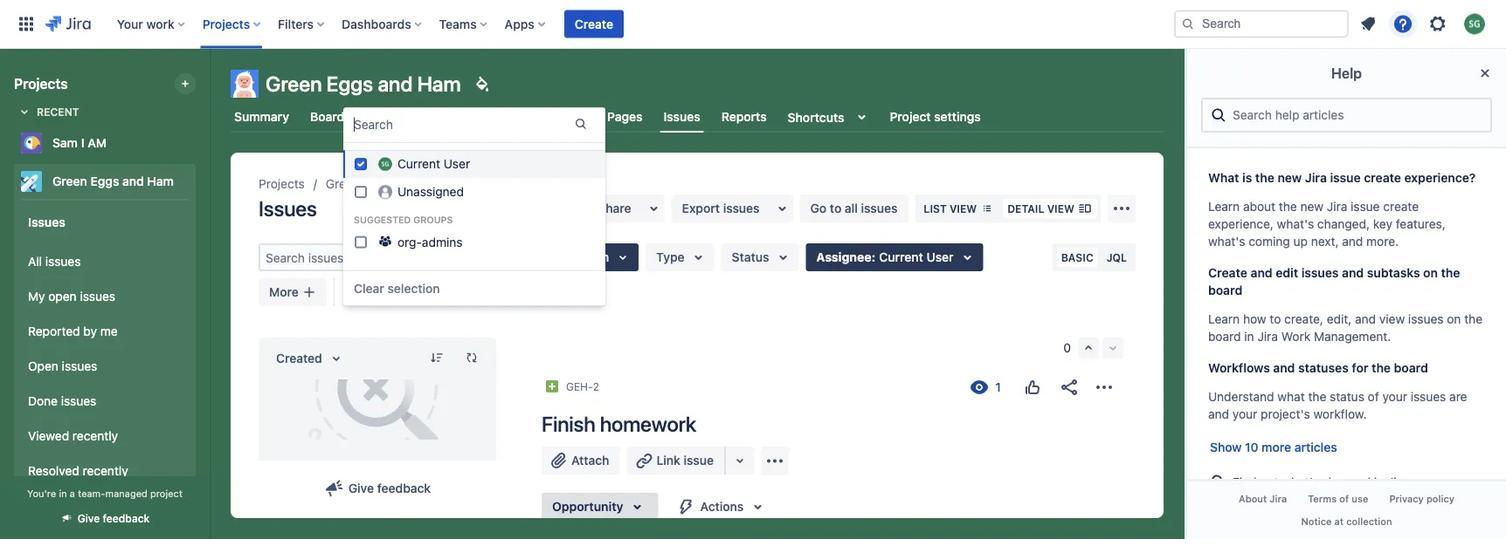 Task type: describe. For each thing, give the bounding box(es) containing it.
dashboards
[[342, 17, 411, 31]]

homework
[[600, 412, 696, 437]]

finish
[[542, 412, 595, 437]]

is
[[1242, 171, 1252, 185]]

find out what's changed in jira link
[[1201, 466, 1492, 498]]

0 horizontal spatial your
[[1233, 408, 1257, 422]]

add app image
[[764, 451, 785, 472]]

issues for projects link
[[259, 197, 317, 221]]

finish homework
[[542, 412, 696, 437]]

1 horizontal spatial green eggs and ham link
[[326, 174, 445, 195]]

all issues
[[28, 255, 81, 269]]

green eggs and ham down sam i am link
[[52, 174, 174, 189]]

link
[[657, 454, 680, 468]]

and inside learn about the new jira issue create experience, what's changed, key features, what's coming up next, and more.
[[1342, 235, 1363, 249]]

issues inside understand what the status of your issues are and your project's workflow.
[[1411, 390, 1446, 404]]

1 horizontal spatial give feedback button
[[313, 475, 441, 503]]

issues inside create and edit issues and subtasks on the board
[[1301, 266, 1339, 280]]

board inside create and edit issues and subtasks on the board
[[1208, 283, 1243, 298]]

issues inside go to all issues "link"
[[861, 201, 898, 216]]

workflows and statuses for the board
[[1208, 361, 1428, 376]]

calendar link
[[404, 101, 463, 133]]

create for what is the new jira issue create experience?
[[1364, 171, 1401, 185]]

0 horizontal spatial in
[[59, 488, 67, 500]]

groups
[[413, 214, 453, 225]]

settings image
[[1427, 14, 1448, 35]]

pages link
[[604, 101, 646, 133]]

create project image
[[178, 77, 192, 91]]

the right for
[[1372, 361, 1391, 376]]

export issues button
[[671, 195, 793, 223]]

timeline link
[[477, 101, 533, 133]]

create for learn about the new jira issue create experience, what's changed, key features, what's coming up next, and more.
[[1383, 200, 1419, 214]]

terms of use
[[1308, 494, 1368, 506]]

what's
[[1282, 475, 1318, 489]]

about jira
[[1239, 494, 1287, 506]]

use
[[1352, 494, 1368, 506]]

1 vertical spatial give feedback button
[[50, 505, 160, 533]]

the inside learn how to create, edit, and view issues on the board in jira work management.
[[1464, 312, 1483, 327]]

viewed
[[28, 429, 69, 444]]

export
[[682, 201, 720, 216]]

recently for viewed recently
[[72, 429, 118, 444]]

changed,
[[1317, 217, 1370, 231]]

your work
[[117, 17, 174, 31]]

unassigned
[[397, 185, 464, 199]]

work
[[146, 17, 174, 31]]

save filter
[[399, 285, 457, 300]]

on inside learn how to create, edit, and view issues on the board in jira work management.
[[1447, 312, 1461, 327]]

:
[[872, 250, 876, 265]]

settings
[[934, 110, 981, 124]]

project's
[[1261, 408, 1310, 422]]

clear
[[354, 281, 384, 296]]

0 vertical spatial your
[[1383, 390, 1407, 404]]

green eggs and ham inside the green eggs and ham dropdown button
[[488, 250, 609, 265]]

key
[[1373, 217, 1393, 231]]

give feedback for the bottommost give feedback button
[[77, 513, 150, 525]]

projects link
[[259, 174, 305, 195]]

assignee : current user
[[816, 250, 954, 265]]

show 10 more articles
[[1210, 441, 1337, 455]]

lead image
[[545, 380, 559, 394]]

eggs inside dropdown button
[[526, 250, 554, 265]]

save
[[399, 285, 426, 300]]

notice at collection link
[[1291, 511, 1403, 533]]

the right is
[[1255, 171, 1275, 185]]

issue for experience?
[[1330, 171, 1361, 185]]

team-
[[78, 488, 105, 500]]

list for list view
[[924, 203, 947, 215]]

jira inside learn about the new jira issue create experience, what's changed, key features, what's coming up next, and more.
[[1327, 200, 1347, 214]]

primary element
[[10, 0, 1174, 48]]

done issues
[[28, 395, 96, 409]]

articles
[[1294, 441, 1337, 455]]

appswitcher icon image
[[16, 14, 37, 35]]

status
[[1330, 390, 1364, 404]]

summary link
[[231, 101, 293, 133]]

share
[[598, 201, 631, 216]]

statuses
[[1298, 361, 1349, 376]]

issue inside button
[[684, 454, 714, 468]]

learn for learn how to create, edit, and view issues on the board in jira work management.
[[1208, 312, 1240, 327]]

to inside "link"
[[830, 201, 842, 216]]

for
[[1352, 361, 1369, 376]]

type
[[656, 250, 685, 265]]

recently for resolved recently
[[83, 464, 128, 479]]

my open issues link
[[21, 280, 189, 315]]

projects for projects link
[[259, 177, 305, 191]]

notice
[[1301, 516, 1332, 528]]

sort descending image
[[430, 351, 444, 365]]

up
[[1293, 235, 1308, 249]]

add to starred image
[[190, 133, 211, 154]]

create for create
[[575, 17, 613, 31]]

timeline
[[480, 110, 529, 124]]

sidebar navigation image
[[190, 70, 229, 105]]

sam i am
[[52, 136, 107, 150]]

geh-
[[566, 381, 593, 393]]

geh-2 link
[[566, 378, 599, 396]]

out
[[1260, 475, 1279, 489]]

suggested
[[354, 214, 411, 225]]

project
[[150, 488, 183, 500]]

projects for projects 'popup button'
[[202, 17, 250, 31]]

list view
[[924, 203, 977, 215]]

all
[[845, 201, 858, 216]]

and inside understand what the status of your issues are and your project's workflow.
[[1208, 408, 1229, 422]]

issues inside the done issues link
[[61, 395, 96, 409]]

actions image
[[1094, 377, 1115, 398]]

current user
[[397, 157, 470, 171]]

created button
[[266, 345, 357, 373]]

status
[[732, 250, 769, 265]]

next,
[[1311, 235, 1339, 249]]

green inside dropdown button
[[488, 250, 522, 265]]

workflows
[[1208, 361, 1270, 376]]

how
[[1243, 312, 1266, 327]]

reported
[[28, 325, 80, 339]]

ham down current user
[[419, 177, 445, 191]]

1 horizontal spatial current
[[879, 250, 923, 265]]

issues inside my open issues link
[[80, 290, 115, 304]]

add to starred image
[[190, 171, 211, 192]]

filters
[[278, 17, 314, 31]]

1 vertical spatial user
[[926, 250, 954, 265]]

admins
[[422, 235, 463, 250]]

changed
[[1322, 475, 1371, 489]]

group icon image
[[378, 235, 392, 249]]

in inside learn how to create, edit, and view issues on the board in jira work management.
[[1244, 330, 1254, 344]]

filters button
[[273, 10, 331, 38]]

and inside learn how to create, edit, and view issues on the board in jira work management.
[[1355, 312, 1376, 327]]

the inside learn about the new jira issue create experience, what's changed, key features, what's coming up next, and more.
[[1279, 200, 1297, 214]]

of inside understand what the status of your issues are and your project's workflow.
[[1368, 390, 1379, 404]]

your work button
[[112, 10, 192, 38]]

to inside learn how to create, edit, and view issues on the board in jira work management.
[[1270, 312, 1281, 327]]

ham left add to starred image
[[147, 174, 174, 189]]

created
[[276, 352, 322, 366]]

attach button
[[542, 447, 620, 475]]

search image
[[1181, 17, 1195, 31]]

link issue
[[657, 454, 714, 468]]

view for list view
[[950, 203, 977, 215]]

forms
[[550, 110, 586, 124]]

resolved recently
[[28, 464, 128, 479]]

workflow.
[[1313, 408, 1367, 422]]

vote options: no one has voted for this issue yet. image
[[1022, 377, 1043, 398]]

ham up calendar
[[417, 72, 461, 96]]

a
[[70, 488, 75, 500]]

pages
[[607, 110, 643, 124]]

clear selection
[[354, 281, 440, 296]]

give for the rightmost give feedback button
[[348, 482, 374, 496]]



Task type: vqa. For each thing, say whether or not it's contained in the screenshot.
way at right top
no



Task type: locate. For each thing, give the bounding box(es) containing it.
issues inside learn how to create, edit, and view issues on the board in jira work management.
[[1408, 312, 1444, 327]]

1 horizontal spatial issues
[[259, 197, 317, 221]]

your down understand
[[1233, 408, 1257, 422]]

shortcuts
[[788, 110, 844, 124]]

privacy
[[1389, 494, 1424, 506]]

of left use
[[1339, 494, 1349, 506]]

all issues link
[[21, 245, 189, 280]]

about
[[1243, 200, 1276, 214]]

open issues
[[28, 360, 97, 374]]

current up unassigned
[[397, 157, 440, 171]]

0 vertical spatial create
[[575, 17, 613, 31]]

in right changed
[[1374, 475, 1384, 489]]

open
[[48, 290, 77, 304]]

current right :
[[879, 250, 923, 265]]

you're in a team-managed project
[[27, 488, 183, 500]]

0 vertical spatial to
[[830, 201, 842, 216]]

tab list
[[220, 101, 1174, 133]]

issue right link
[[684, 454, 714, 468]]

issues right pages
[[664, 109, 700, 124]]

eggs
[[326, 72, 373, 96], [90, 174, 119, 189], [363, 177, 391, 191], [526, 250, 554, 265]]

0 horizontal spatial user
[[444, 157, 470, 171]]

managed
[[105, 488, 147, 500]]

jira image
[[45, 14, 91, 35], [45, 14, 91, 35]]

jira up learn about the new jira issue create experience, what's changed, key features, what's coming up next, and more. at the top of page
[[1305, 171, 1327, 185]]

jira up the changed,
[[1327, 200, 1347, 214]]

by
[[83, 325, 97, 339]]

issue for experience,
[[1351, 200, 1380, 214]]

issues right export
[[723, 201, 760, 216]]

the right about
[[1279, 200, 1297, 214]]

issues up all issues
[[28, 215, 65, 229]]

understand what the status of your issues are and your project's workflow.
[[1208, 390, 1467, 422]]

me
[[100, 325, 118, 339]]

create inside learn about the new jira issue create experience, what's changed, key features, what's coming up next, and more.
[[1383, 200, 1419, 214]]

addicon image
[[302, 286, 316, 300]]

give for the bottommost give feedback button
[[77, 513, 100, 525]]

learn inside learn about the new jira issue create experience, what's changed, key features, what's coming up next, and more.
[[1208, 200, 1240, 214]]

2 horizontal spatial issues
[[664, 109, 700, 124]]

learn for learn about the new jira issue create experience, what's changed, key features, what's coming up next, and more.
[[1208, 200, 1240, 214]]

projects up sidebar navigation icon
[[202, 17, 250, 31]]

green eggs and ham up the suggested
[[326, 177, 445, 191]]

issue inside learn about the new jira issue create experience, what's changed, key features, what's coming up next, and more.
[[1351, 200, 1380, 214]]

save filter button
[[388, 279, 467, 307]]

2 group from the top
[[21, 239, 189, 529]]

view for detail view
[[1047, 203, 1075, 215]]

2 vertical spatial issue
[[684, 454, 714, 468]]

create down experience,
[[1208, 266, 1248, 280]]

issues down reported by me
[[62, 360, 97, 374]]

0 horizontal spatial give feedback button
[[50, 505, 160, 533]]

board down experience,
[[1208, 283, 1243, 298]]

2 vertical spatial board
[[1394, 361, 1428, 376]]

reset button
[[334, 279, 388, 307]]

0 horizontal spatial view
[[950, 203, 977, 215]]

work
[[1281, 330, 1311, 344]]

issues left are
[[1411, 390, 1446, 404]]

green
[[266, 72, 322, 96], [52, 174, 87, 189], [326, 177, 360, 191], [488, 250, 522, 265]]

view up management.
[[1379, 312, 1405, 327]]

reset
[[345, 285, 378, 300]]

give feedback
[[348, 482, 431, 496], [77, 513, 150, 525]]

coming
[[1249, 235, 1290, 249]]

projects up collapse recent projects image
[[14, 76, 68, 92]]

1 horizontal spatial to
[[1270, 312, 1281, 327]]

what's down experience,
[[1208, 235, 1245, 249]]

0 horizontal spatial green eggs and ham link
[[14, 164, 189, 199]]

on inside create and edit issues and subtasks on the board
[[1423, 266, 1438, 280]]

user up unassigned
[[444, 157, 470, 171]]

collapse recent projects image
[[14, 101, 35, 122]]

1 vertical spatial create
[[1208, 266, 1248, 280]]

1 vertical spatial give
[[77, 513, 100, 525]]

reports
[[721, 110, 767, 124]]

0 horizontal spatial issues
[[28, 215, 65, 229]]

1 horizontal spatial what's
[[1277, 217, 1314, 231]]

0 horizontal spatial list
[[365, 110, 386, 124]]

board up workflows
[[1208, 330, 1241, 344]]

jira up privacy
[[1387, 475, 1408, 489]]

on up are
[[1447, 312, 1461, 327]]

edit,
[[1327, 312, 1352, 327]]

jql
[[1107, 252, 1127, 264]]

jira inside button
[[1270, 494, 1287, 506]]

issues down projects link
[[259, 197, 317, 221]]

new for about
[[1300, 200, 1324, 214]]

reported by me link
[[21, 315, 189, 349]]

viewed recently
[[28, 429, 118, 444]]

0 vertical spatial what's
[[1277, 217, 1314, 231]]

experience,
[[1208, 217, 1274, 231]]

more
[[1262, 441, 1291, 455]]

recently up the you're in a team-managed project
[[83, 464, 128, 479]]

issues inside export issues 'button'
[[723, 201, 760, 216]]

issue up 'key'
[[1351, 200, 1380, 214]]

share image
[[1059, 377, 1080, 398]]

1 vertical spatial new
[[1300, 200, 1324, 214]]

1 vertical spatial list
[[924, 203, 947, 215]]

teams
[[439, 17, 477, 31]]

in
[[1244, 330, 1254, 344], [1374, 475, 1384, 489], [59, 488, 67, 500]]

1 vertical spatial board
[[1208, 330, 1241, 344]]

1 horizontal spatial on
[[1447, 312, 1461, 327]]

1 horizontal spatial give feedback
[[348, 482, 431, 496]]

notifications image
[[1358, 14, 1379, 35]]

am
[[88, 136, 107, 150]]

opportunity
[[552, 500, 623, 515]]

recently down the done issues link
[[72, 429, 118, 444]]

understand
[[1208, 390, 1274, 404]]

org-
[[397, 235, 422, 250]]

1 horizontal spatial view
[[1047, 203, 1075, 215]]

1 horizontal spatial give
[[348, 482, 374, 496]]

1 group from the top
[[21, 199, 189, 540]]

view left detail
[[950, 203, 977, 215]]

1 horizontal spatial your
[[1383, 390, 1407, 404]]

1 horizontal spatial projects
[[202, 17, 250, 31]]

1 horizontal spatial of
[[1368, 390, 1379, 404]]

projects inside 'popup button'
[[202, 17, 250, 31]]

1 vertical spatial of
[[1339, 494, 1349, 506]]

1 horizontal spatial feedback
[[377, 482, 431, 496]]

create inside button
[[575, 17, 613, 31]]

0 horizontal spatial create
[[575, 17, 613, 31]]

0 vertical spatial user
[[444, 157, 470, 171]]

1 vertical spatial learn
[[1208, 312, 1240, 327]]

group containing issues
[[21, 199, 189, 540]]

are
[[1449, 390, 1467, 404]]

new up the changed,
[[1300, 200, 1324, 214]]

new right is
[[1278, 171, 1302, 185]]

2 learn from the top
[[1208, 312, 1240, 327]]

2 vertical spatial projects
[[259, 177, 305, 191]]

feedback
[[377, 482, 431, 496], [103, 513, 150, 525]]

view inside learn how to create, edit, and view issues on the board in jira work management.
[[1379, 312, 1405, 327]]

1 vertical spatial create
[[1383, 200, 1419, 214]]

1 vertical spatial give feedback
[[77, 513, 150, 525]]

in left a
[[59, 488, 67, 500]]

2 horizontal spatial projects
[[259, 177, 305, 191]]

create button
[[564, 10, 624, 38]]

0 horizontal spatial give feedback
[[77, 513, 150, 525]]

green eggs and ham
[[266, 72, 461, 96], [52, 174, 174, 189], [326, 177, 445, 191], [488, 250, 609, 265]]

0 horizontal spatial of
[[1339, 494, 1349, 506]]

sam
[[52, 136, 78, 150]]

your
[[117, 17, 143, 31]]

create
[[1364, 171, 1401, 185], [1383, 200, 1419, 214]]

open issues link
[[21, 349, 189, 384]]

on right subtasks
[[1423, 266, 1438, 280]]

subtasks
[[1367, 266, 1420, 280]]

0 horizontal spatial give
[[77, 513, 100, 525]]

issue
[[1330, 171, 1361, 185], [1351, 200, 1380, 214], [684, 454, 714, 468]]

learn about the new jira issue create experience, what's changed, key features, what's coming up next, and more.
[[1208, 200, 1446, 249]]

user down list view
[[926, 250, 954, 265]]

to left all
[[830, 201, 842, 216]]

group
[[21, 199, 189, 540], [21, 239, 189, 529]]

0 vertical spatial new
[[1278, 171, 1302, 185]]

2 horizontal spatial view
[[1379, 312, 1405, 327]]

ham inside dropdown button
[[582, 250, 609, 265]]

0 vertical spatial recently
[[72, 429, 118, 444]]

issues inside open issues link
[[62, 360, 97, 374]]

banner
[[0, 0, 1506, 49]]

create inside create and edit issues and subtasks on the board
[[1208, 266, 1248, 280]]

1 vertical spatial what's
[[1208, 235, 1245, 249]]

0 horizontal spatial projects
[[14, 76, 68, 92]]

done issues link
[[21, 384, 189, 419]]

issues right 'all'
[[45, 255, 81, 269]]

jira down how
[[1258, 330, 1278, 344]]

order by image
[[326, 349, 347, 370]]

projects down summary link on the left of the page
[[259, 177, 305, 191]]

1 horizontal spatial list
[[924, 203, 947, 215]]

0 horizontal spatial feedback
[[103, 513, 150, 525]]

2 horizontal spatial in
[[1374, 475, 1384, 489]]

status button
[[721, 244, 799, 272]]

projects
[[202, 17, 250, 31], [14, 76, 68, 92], [259, 177, 305, 191]]

selection
[[387, 281, 440, 296]]

0 horizontal spatial to
[[830, 201, 842, 216]]

0 horizontal spatial on
[[1423, 266, 1438, 280]]

None text field
[[354, 116, 357, 134]]

the right what
[[1308, 390, 1326, 404]]

jira inside learn how to create, edit, and view issues on the board in jira work management.
[[1258, 330, 1278, 344]]

create and edit issues and subtasks on the board
[[1208, 266, 1460, 298]]

the right subtasks
[[1441, 266, 1460, 280]]

help
[[1331, 65, 1362, 82]]

0 vertical spatial current
[[397, 157, 440, 171]]

give feedback for the rightmost give feedback button
[[348, 482, 431, 496]]

link web pages and more image
[[729, 451, 750, 472]]

at
[[1334, 516, 1344, 528]]

import and bulk change issues image
[[1111, 198, 1132, 219]]

board right for
[[1394, 361, 1428, 376]]

green eggs and ham link
[[14, 164, 189, 199], [326, 174, 445, 195]]

issues inside tab list
[[664, 109, 700, 124]]

open export issues dropdown image
[[772, 198, 793, 219]]

1 vertical spatial on
[[1447, 312, 1461, 327]]

copy link to issue image
[[596, 380, 610, 394]]

your right status
[[1383, 390, 1407, 404]]

share button
[[587, 195, 664, 223]]

0 vertical spatial projects
[[202, 17, 250, 31]]

0 vertical spatial give
[[348, 482, 374, 496]]

opportunity button
[[542, 494, 658, 522]]

jira
[[1305, 171, 1327, 185], [1327, 200, 1347, 214], [1258, 330, 1278, 344], [1387, 475, 1408, 489], [1270, 494, 1287, 506]]

green eggs and ham link down sam i am link
[[14, 164, 189, 199]]

0 vertical spatial on
[[1423, 266, 1438, 280]]

list for list
[[365, 110, 386, 124]]

open share dialog image
[[644, 198, 664, 219]]

issues down the next,
[[1301, 266, 1339, 280]]

0 vertical spatial create
[[1364, 171, 1401, 185]]

view
[[950, 203, 977, 215], [1047, 203, 1075, 215], [1379, 312, 1405, 327]]

1 learn from the top
[[1208, 200, 1240, 214]]

Search help articles field
[[1227, 100, 1483, 131]]

new inside learn about the new jira issue create experience, what's changed, key features, what's coming up next, and more.
[[1300, 200, 1324, 214]]

show 10 more articles button
[[1201, 438, 1346, 459]]

1 vertical spatial your
[[1233, 408, 1257, 422]]

issues
[[723, 201, 760, 216], [861, 201, 898, 216], [45, 255, 81, 269], [1301, 266, 1339, 280], [80, 290, 115, 304], [1408, 312, 1444, 327], [62, 360, 97, 374], [1411, 390, 1446, 404], [61, 395, 96, 409]]

1 horizontal spatial user
[[926, 250, 954, 265]]

green eggs and ham up 'list' link
[[266, 72, 461, 96]]

1 vertical spatial to
[[1270, 312, 1281, 327]]

collection
[[1346, 516, 1392, 528]]

0 horizontal spatial current
[[397, 157, 440, 171]]

close image
[[1475, 63, 1496, 84]]

the inside create and edit issues and subtasks on the board
[[1441, 266, 1460, 280]]

to right how
[[1270, 312, 1281, 327]]

more button
[[259, 279, 327, 307]]

issues for the leftmost green eggs and ham link
[[28, 215, 65, 229]]

0 vertical spatial of
[[1368, 390, 1379, 404]]

issues down subtasks
[[1408, 312, 1444, 327]]

1 vertical spatial current
[[879, 250, 923, 265]]

ham down the share
[[582, 250, 609, 265]]

green eggs and ham down the share
[[488, 250, 609, 265]]

org-admins
[[397, 235, 463, 250]]

1 vertical spatial projects
[[14, 76, 68, 92]]

green eggs and ham link up the suggested
[[326, 174, 445, 195]]

1 vertical spatial issue
[[1351, 200, 1380, 214]]

i
[[81, 136, 84, 150]]

issues up viewed recently
[[61, 395, 96, 409]]

learn up experience,
[[1208, 200, 1240, 214]]

project
[[890, 110, 931, 124]]

what
[[1278, 390, 1305, 404]]

the up are
[[1464, 312, 1483, 327]]

of
[[1368, 390, 1379, 404], [1339, 494, 1349, 506]]

my
[[28, 290, 45, 304]]

more.
[[1366, 235, 1399, 249]]

the inside understand what the status of your issues are and your project's workflow.
[[1308, 390, 1326, 404]]

0 horizontal spatial what's
[[1208, 235, 1245, 249]]

Search issues text field
[[260, 245, 397, 270]]

issues right all
[[861, 201, 898, 216]]

0 vertical spatial board
[[1208, 283, 1243, 298]]

issues inside group
[[28, 215, 65, 229]]

0 vertical spatial feedback
[[377, 482, 431, 496]]

0 vertical spatial give feedback button
[[313, 475, 441, 503]]

0 vertical spatial list
[[365, 110, 386, 124]]

feedback for the bottommost give feedback button
[[103, 513, 150, 525]]

new for is
[[1278, 171, 1302, 185]]

experience?
[[1404, 171, 1476, 185]]

1 vertical spatial recently
[[83, 464, 128, 479]]

projects button
[[197, 10, 267, 38]]

you're
[[27, 488, 56, 500]]

jira down out at the bottom right of the page
[[1270, 494, 1287, 506]]

learn left how
[[1208, 312, 1240, 327]]

banner containing your work
[[0, 0, 1506, 49]]

go to all issues link
[[800, 195, 908, 223]]

current
[[397, 157, 440, 171], [879, 250, 923, 265]]

geh-2
[[566, 381, 599, 393]]

1 horizontal spatial in
[[1244, 330, 1254, 344]]

what's up up
[[1277, 217, 1314, 231]]

1 vertical spatial feedback
[[103, 513, 150, 525]]

create for create and edit issues and subtasks on the board
[[1208, 266, 1248, 280]]

refresh image
[[465, 351, 479, 365]]

issues inside the all issues "link"
[[45, 255, 81, 269]]

feedback for the rightmost give feedback button
[[377, 482, 431, 496]]

group containing all issues
[[21, 239, 189, 529]]

issues right open
[[80, 290, 115, 304]]

my open issues
[[28, 290, 115, 304]]

edit
[[1276, 266, 1298, 280]]

what
[[1208, 171, 1239, 185]]

board inside learn how to create, edit, and view issues on the board in jira work management.
[[1208, 330, 1241, 344]]

detail view
[[1007, 203, 1075, 215]]

view right detail
[[1047, 203, 1075, 215]]

forms link
[[547, 101, 590, 133]]

recently
[[72, 429, 118, 444], [83, 464, 128, 479]]

tab list containing issues
[[220, 101, 1174, 133]]

create right apps dropdown button
[[575, 17, 613, 31]]

help image
[[1393, 14, 1414, 35]]

in down how
[[1244, 330, 1254, 344]]

issue up the changed,
[[1330, 171, 1361, 185]]

0 vertical spatial learn
[[1208, 200, 1240, 214]]

0 vertical spatial issue
[[1330, 171, 1361, 185]]

set background color image
[[471, 73, 492, 94]]

list right board
[[365, 110, 386, 124]]

to
[[830, 201, 842, 216], [1270, 312, 1281, 327]]

1 horizontal spatial create
[[1208, 266, 1248, 280]]

0 vertical spatial give feedback
[[348, 482, 431, 496]]

your profile and settings image
[[1464, 14, 1485, 35]]

list up the "assignee : current user"
[[924, 203, 947, 215]]

export issues
[[682, 201, 760, 216]]

learn inside learn how to create, edit, and view issues on the board in jira work management.
[[1208, 312, 1240, 327]]

and inside the green eggs and ham dropdown button
[[558, 250, 579, 265]]

Search field
[[1174, 10, 1349, 38]]

sam i am link
[[14, 126, 189, 161]]

of right status
[[1368, 390, 1379, 404]]

project settings link
[[886, 101, 984, 133]]



